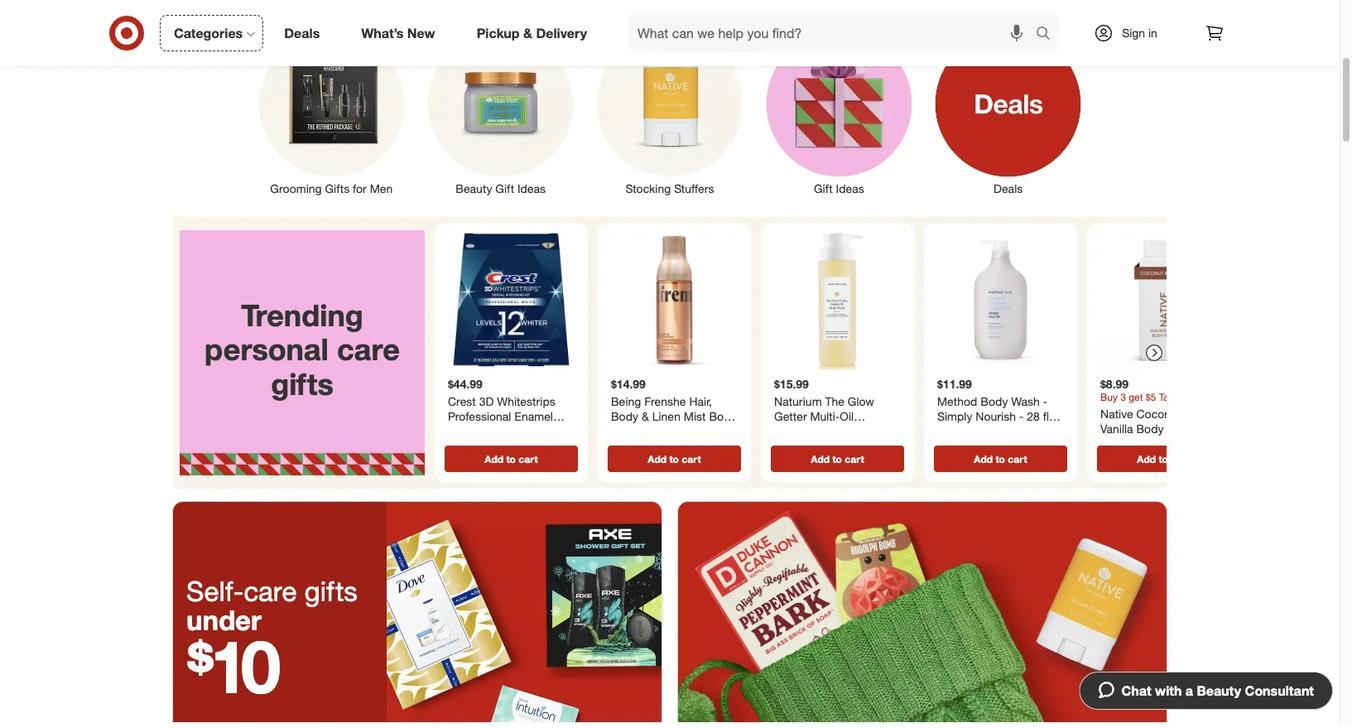 Task type: describe. For each thing, give the bounding box(es) containing it.
4 cart from the left
[[1008, 452, 1028, 465]]

0 horizontal spatial -
[[1019, 409, 1024, 423]]

$10
[[186, 622, 281, 710]]

stocking stuffers link
[[585, 28, 755, 197]]

stuffers
[[674, 181, 714, 195]]

$11.99
[[938, 376, 972, 391]]

consultant
[[1245, 682, 1314, 699]]

5 add to cart button from the left
[[1097, 445, 1231, 472]]

grooming gifts for men link
[[247, 28, 416, 197]]

new
[[407, 25, 435, 41]]

naturium the glow getter multi-oil hydrating body wash - 16.9 fl oz image
[[768, 230, 908, 370]]

add for $15.99
[[811, 452, 830, 465]]

4 add to cart from the left
[[974, 452, 1028, 465]]

men
[[370, 181, 393, 195]]

gifts inside trending personal care gifts
[[271, 365, 334, 401]]

4 add from the left
[[974, 452, 993, 465]]

vanilla
[[1101, 421, 1134, 435]]

add for $14.99
[[648, 452, 667, 465]]

cart for $44.99
[[519, 452, 538, 465]]

18
[[1151, 435, 1164, 450]]

add for $44.99
[[485, 452, 504, 465]]

women
[[1101, 435, 1140, 450]]

method
[[938, 394, 978, 409]]

for inside the native coconut & vanilla body wash for women - 18 fl oz
[[1199, 421, 1213, 435]]

to for $15.99
[[833, 452, 842, 465]]

trending personal care gifts
[[205, 296, 400, 401]]

gift ideas
[[814, 181, 864, 195]]

in
[[1149, 26, 1158, 40]]

sign in
[[1122, 26, 1158, 40]]

beauty inside button
[[1197, 682, 1242, 699]]

fl inside the native coconut & vanilla body wash for women - 18 fl oz
[[1167, 435, 1173, 450]]

trending
[[241, 296, 363, 333]]

method body wash - simply nourish - 28 fl oz image
[[931, 230, 1071, 370]]

grooming
[[270, 181, 322, 195]]

sign in link
[[1080, 15, 1184, 51]]

fl inside $11.99 method body wash - simply nourish - 28 fl oz
[[1043, 409, 1049, 423]]

body inside the native coconut & vanilla body wash for women - 18 fl oz
[[1137, 421, 1164, 435]]

wash inside the native coconut & vanilla body wash for women - 18 fl oz
[[1167, 421, 1196, 435]]

self-care gifts under
[[186, 574, 358, 637]]

what's
[[361, 25, 404, 41]]

0 vertical spatial beauty
[[456, 181, 492, 195]]

add to cart for $15.99
[[811, 452, 864, 465]]

gift ideas link
[[755, 28, 924, 197]]

1 horizontal spatial deals link
[[924, 28, 1093, 197]]

chat with a beauty consultant button
[[1080, 672, 1333, 710]]

add to cart button for $44.99
[[445, 445, 578, 472]]

0 horizontal spatial deals link
[[270, 15, 341, 51]]

$14.99
[[611, 376, 646, 391]]

body inside $11.99 method body wash - simply nourish - 28 fl oz
[[981, 394, 1008, 409]]

delivery
[[536, 25, 587, 41]]

1 gift from the left
[[496, 181, 514, 195]]

to for $14.99
[[670, 452, 679, 465]]

what's new
[[361, 25, 435, 41]]

5 to from the left
[[1159, 452, 1169, 465]]

nourish
[[976, 409, 1016, 423]]

to for $44.99
[[506, 452, 516, 465]]

categories link
[[160, 15, 264, 51]]

4 add to cart button from the left
[[934, 445, 1068, 472]]

pickup & delivery
[[477, 25, 587, 41]]

gifts
[[325, 181, 350, 195]]

1 vertical spatial deals
[[994, 181, 1023, 195]]

wash inside $11.99 method body wash - simply nourish - 28 fl oz
[[1011, 394, 1040, 409]]

2 ideas from the left
[[836, 181, 864, 195]]

being frenshe hair, body & linen mist body spray with essential oils - cashmere vanilla - 5 fl oz image
[[605, 230, 745, 370]]

$44.99
[[448, 376, 483, 391]]

carousel region
[[173, 216, 1241, 502]]

1 ideas from the left
[[518, 181, 546, 195]]

What can we help you find? suggestions appear below search field
[[628, 15, 1040, 51]]



Task type: vqa. For each thing, say whether or not it's contained in the screenshot.
the right and
no



Task type: locate. For each thing, give the bounding box(es) containing it.
what's new link
[[347, 15, 456, 51]]

5 add to cart from the left
[[1137, 452, 1191, 465]]

with
[[1155, 682, 1182, 699]]

$11.99 method body wash - simply nourish - 28 fl oz
[[938, 376, 1049, 438]]

1 vertical spatial care
[[244, 574, 297, 608]]

add to cart button for $15.99
[[771, 445, 904, 472]]

wash right method
[[1011, 394, 1040, 409]]

for right coconut
[[1199, 421, 1213, 435]]

1 horizontal spatial body
[[1137, 421, 1164, 435]]

cart
[[519, 452, 538, 465], [682, 452, 701, 465], [845, 452, 864, 465], [1008, 452, 1028, 465], [1171, 452, 1191, 465]]

0 horizontal spatial deals
[[284, 25, 320, 41]]

native coconut & vanilla body wash for women - 18 fl oz image
[[1094, 230, 1234, 370]]

1 add to cart button from the left
[[445, 445, 578, 472]]

stocking
[[626, 181, 671, 195]]

oz down method
[[938, 423, 950, 438]]

1 horizontal spatial ideas
[[836, 181, 864, 195]]

- right the 28
[[1043, 394, 1048, 409]]

2 add to cart from the left
[[648, 452, 701, 465]]

0 horizontal spatial wash
[[1011, 394, 1040, 409]]

& inside the native coconut & vanilla body wash for women - 18 fl oz
[[1185, 407, 1192, 421]]

add to cart
[[485, 452, 538, 465], [648, 452, 701, 465], [811, 452, 864, 465], [974, 452, 1028, 465], [1137, 452, 1191, 465]]

2 add from the left
[[648, 452, 667, 465]]

1 vertical spatial for
[[1199, 421, 1213, 435]]

body
[[981, 394, 1008, 409], [1137, 421, 1164, 435]]

beauty gift ideas link
[[416, 28, 585, 197]]

add
[[485, 452, 504, 465], [648, 452, 667, 465], [811, 452, 830, 465], [974, 452, 993, 465], [1137, 452, 1156, 465]]

beauty gift ideas
[[456, 181, 546, 195]]

28
[[1027, 409, 1040, 423]]

1 vertical spatial gifts
[[305, 574, 358, 608]]

3 add to cart button from the left
[[771, 445, 904, 472]]

3 add from the left
[[811, 452, 830, 465]]

$8.99
[[1101, 376, 1129, 391]]

&
[[523, 25, 533, 41], [1185, 407, 1192, 421]]

2 gift from the left
[[814, 181, 833, 195]]

5 add from the left
[[1137, 452, 1156, 465]]

oz inside $11.99 method body wash - simply nourish - 28 fl oz
[[938, 423, 950, 438]]

deals
[[284, 25, 320, 41], [994, 181, 1023, 195]]

0 vertical spatial care
[[337, 331, 400, 367]]

sign
[[1122, 26, 1146, 40]]

1 to from the left
[[506, 452, 516, 465]]

fl right the 28
[[1043, 409, 1049, 423]]

1 horizontal spatial oz
[[1176, 435, 1189, 450]]

for left men
[[353, 181, 367, 195]]

stocking stuffers
[[626, 181, 714, 195]]

1 horizontal spatial for
[[1199, 421, 1213, 435]]

personal
[[205, 331, 329, 367]]

2 add to cart button from the left
[[608, 445, 741, 472]]

0 horizontal spatial beauty
[[456, 181, 492, 195]]

oz inside the native coconut & vanilla body wash for women - 18 fl oz
[[1176, 435, 1189, 450]]

- left the 28
[[1019, 409, 1024, 423]]

$15.99 link
[[768, 230, 908, 442]]

chat
[[1122, 682, 1152, 699]]

0 horizontal spatial fl
[[1043, 409, 1049, 423]]

add to cart button for $14.99
[[608, 445, 741, 472]]

care inside trending personal care gifts
[[337, 331, 400, 367]]

ideas
[[518, 181, 546, 195], [836, 181, 864, 195]]

1 vertical spatial &
[[1185, 407, 1192, 421]]

1 horizontal spatial fl
[[1167, 435, 1173, 450]]

$44.99 link
[[441, 230, 581, 442]]

cart for $15.99
[[845, 452, 864, 465]]

add to cart for $14.99
[[648, 452, 701, 465]]

1 horizontal spatial wash
[[1167, 421, 1196, 435]]

1 horizontal spatial beauty
[[1197, 682, 1242, 699]]

gift
[[496, 181, 514, 195], [814, 181, 833, 195]]

under
[[186, 603, 262, 637]]

0 horizontal spatial &
[[523, 25, 533, 41]]

1 horizontal spatial gift
[[814, 181, 833, 195]]

0 vertical spatial &
[[523, 25, 533, 41]]

2 horizontal spatial -
[[1143, 435, 1148, 450]]

-
[[1043, 394, 1048, 409], [1019, 409, 1024, 423], [1143, 435, 1148, 450]]

for
[[353, 181, 367, 195], [1199, 421, 1213, 435]]

1 horizontal spatial deals
[[994, 181, 1023, 195]]

grooming gifts for men
[[270, 181, 393, 195]]

body right vanilla
[[1137, 421, 1164, 435]]

beauty
[[456, 181, 492, 195], [1197, 682, 1242, 699]]

pickup & delivery link
[[463, 15, 608, 51]]

self-
[[186, 574, 244, 608]]

0 vertical spatial for
[[353, 181, 367, 195]]

oz right 18
[[1176, 435, 1189, 450]]

& right pickup
[[523, 25, 533, 41]]

3 add to cart from the left
[[811, 452, 864, 465]]

wash right 18
[[1167, 421, 1196, 435]]

$14.99 link
[[605, 230, 745, 442]]

gifts inside the self-care gifts under
[[305, 574, 358, 608]]

3 cart from the left
[[845, 452, 864, 465]]

chat with a beauty consultant
[[1122, 682, 1314, 699]]

1 vertical spatial beauty
[[1197, 682, 1242, 699]]

search
[[1029, 27, 1068, 43]]

1 add from the left
[[485, 452, 504, 465]]

body right method
[[981, 394, 1008, 409]]

a
[[1186, 682, 1193, 699]]

1 horizontal spatial care
[[337, 331, 400, 367]]

cart for $14.99
[[682, 452, 701, 465]]

add to cart button
[[445, 445, 578, 472], [608, 445, 741, 472], [771, 445, 904, 472], [934, 445, 1068, 472], [1097, 445, 1231, 472]]

0 horizontal spatial gift
[[496, 181, 514, 195]]

1 add to cart from the left
[[485, 452, 538, 465]]

0 horizontal spatial ideas
[[518, 181, 546, 195]]

1 vertical spatial wash
[[1167, 421, 1196, 435]]

& right coconut
[[1185, 407, 1192, 421]]

1 cart from the left
[[519, 452, 538, 465]]

fl
[[1043, 409, 1049, 423], [1167, 435, 1173, 450]]

- inside the native coconut & vanilla body wash for women - 18 fl oz
[[1143, 435, 1148, 450]]

0 horizontal spatial for
[[353, 181, 367, 195]]

0 vertical spatial wash
[[1011, 394, 1040, 409]]

add to cart for $44.99
[[485, 452, 538, 465]]

care inside the self-care gifts under
[[244, 574, 297, 608]]

0 vertical spatial deals
[[284, 25, 320, 41]]

deals link
[[270, 15, 341, 51], [924, 28, 1093, 197]]

3 to from the left
[[833, 452, 842, 465]]

categories
[[174, 25, 243, 41]]

native coconut & vanilla body wash for women - 18 fl oz
[[1101, 407, 1213, 450]]

care
[[337, 331, 400, 367], [244, 574, 297, 608]]

$15.99
[[774, 376, 809, 391]]

1 horizontal spatial &
[[1185, 407, 1192, 421]]

simply
[[938, 409, 973, 423]]

1 vertical spatial fl
[[1167, 435, 1173, 450]]

wash
[[1011, 394, 1040, 409], [1167, 421, 1196, 435]]

2 to from the left
[[670, 452, 679, 465]]

4 to from the left
[[996, 452, 1005, 465]]

to
[[506, 452, 516, 465], [670, 452, 679, 465], [833, 452, 842, 465], [996, 452, 1005, 465], [1159, 452, 1169, 465]]

2 cart from the left
[[682, 452, 701, 465]]

native
[[1101, 407, 1134, 421]]

5 cart from the left
[[1171, 452, 1191, 465]]

coconut
[[1137, 407, 1181, 421]]

0 vertical spatial fl
[[1043, 409, 1049, 423]]

1 vertical spatial body
[[1137, 421, 1164, 435]]

0 horizontal spatial care
[[244, 574, 297, 608]]

oz
[[938, 423, 950, 438], [1176, 435, 1189, 450]]

search button
[[1029, 15, 1068, 55]]

1 horizontal spatial -
[[1043, 394, 1048, 409]]

gifts
[[271, 365, 334, 401], [305, 574, 358, 608]]

0 horizontal spatial oz
[[938, 423, 950, 438]]

0 horizontal spatial body
[[981, 394, 1008, 409]]

0 vertical spatial body
[[981, 394, 1008, 409]]

- left 18
[[1143, 435, 1148, 450]]

crest 3d whitestrips professional enamel safe teeth whitening kit - 20ct image
[[441, 230, 581, 370]]

0 vertical spatial gifts
[[271, 365, 334, 401]]

fl right 18
[[1167, 435, 1173, 450]]

pickup
[[477, 25, 520, 41]]



